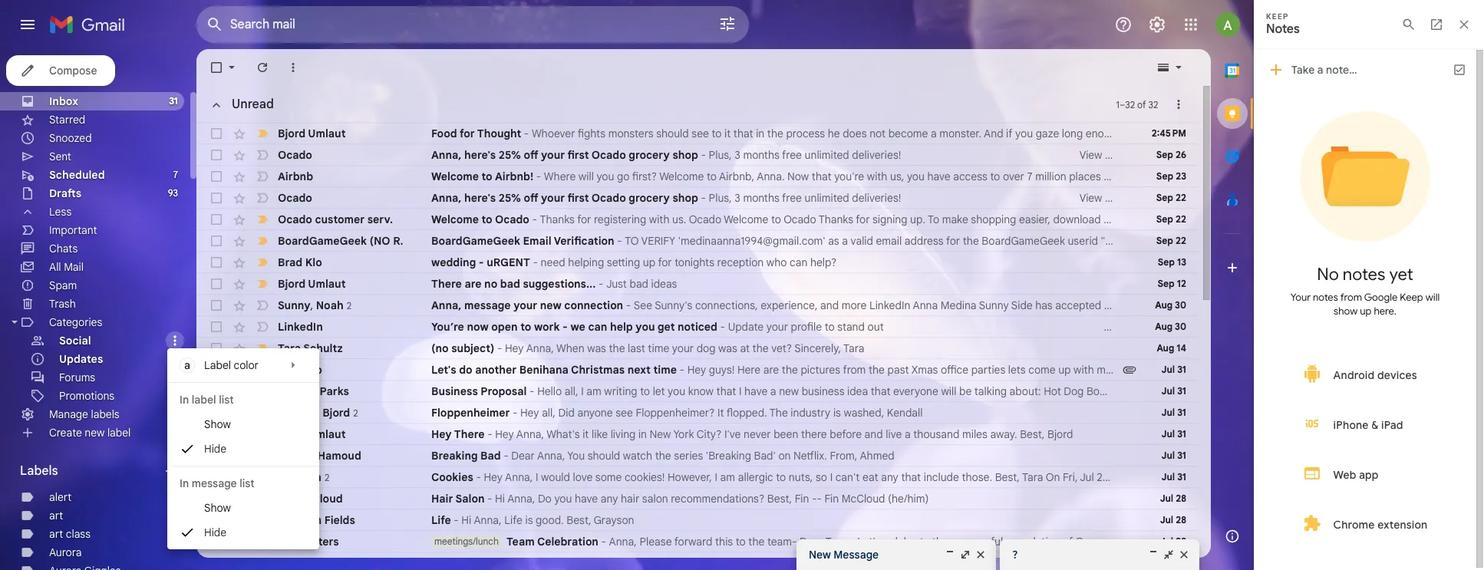 Task type: describe. For each thing, give the bounding box(es) containing it.
1 grayson from the left
[[278, 513, 322, 527]]

shop for sep 26
[[673, 148, 698, 162]]

all mail link
[[49, 260, 84, 274]]

hot
[[1044, 384, 1061, 398]]

fri,
[[1063, 470, 1078, 484]]

create
[[49, 426, 82, 440]]

3 for sep 26
[[735, 148, 740, 162]]

1 was from the left
[[587, 341, 606, 355]]

0 horizontal spatial see
[[616, 406, 633, 420]]

klo for wedding - urgent - need helping setting up for tonights reception who can help?
[[305, 256, 322, 269]]

you're
[[431, 320, 464, 334]]

a right become
[[931, 127, 937, 140]]

hey down dog
[[687, 363, 706, 377]]

the left venue
[[1392, 535, 1408, 549]]

0 vertical spatial of
[[1137, 99, 1146, 110]]

row containing airbnb
[[196, 166, 1484, 187]]

1 row from the top
[[196, 123, 1356, 144]]

sep left 12
[[1157, 278, 1175, 289]]

7 inside row
[[1027, 170, 1033, 183]]

0 vertical spatial label
[[192, 393, 216, 407]]

3 side from the left
[[1395, 298, 1416, 312]]

first for sep 22
[[567, 191, 589, 205]]

sep left 13
[[1158, 256, 1175, 268]]

2 horizontal spatial have
[[927, 170, 951, 183]]

1 horizontal spatial dear
[[800, 535, 823, 549]]

1 horizontal spatial any
[[881, 470, 898, 484]]

your down where
[[541, 191, 565, 205]]

from,
[[830, 449, 857, 463]]

for down verify
[[658, 256, 672, 269]]

shopping
[[971, 213, 1016, 226]]

kendall down kendall parks
[[278, 406, 317, 419]]

trash
[[49, 297, 76, 311]]

tara up fin mccloud
[[298, 470, 321, 484]]

0 horizontal spatial can
[[588, 320, 607, 334]]

1 vertical spatial am
[[720, 470, 735, 484]]

manage labels create new label
[[49, 407, 131, 440]]

the down vet?
[[782, 363, 798, 377]]

the left the 'series'
[[655, 449, 671, 463]]

what's
[[546, 427, 580, 441]]

2 vertical spatial this
[[715, 535, 733, 549]]

in for in label list
[[180, 393, 189, 407]]

in up 'our'
[[1105, 191, 1113, 205]]

25% for sep 22
[[499, 191, 521, 205]]

download
[[1053, 213, 1101, 226]]

0 vertical spatial all,
[[565, 384, 578, 398]]

fights
[[578, 127, 605, 140]]

let
[[653, 384, 665, 398]]

in up anna. on the top
[[756, 127, 764, 140]]

2 life from the left
[[504, 513, 522, 527]]

row containing boardgamegeek (no r.
[[196, 230, 1484, 252]]

welcome right first?
[[659, 170, 704, 183]]

3 fin from the left
[[824, 492, 839, 506]]

0 vertical spatial hi
[[495, 492, 505, 506]]

1 thanks from the left
[[540, 213, 575, 226]]

0 vertical spatial time
[[648, 341, 669, 355]]

never
[[744, 427, 771, 441]]

promotions link
[[59, 389, 114, 403]]

team,
[[825, 535, 855, 549]]

3 bjord umlaut from the top
[[278, 427, 346, 441]]

row containing tara schultz
[[196, 338, 1199, 359]]

1 horizontal spatial see
[[1281, 213, 1299, 226]]

to up airbnb,
[[712, 127, 722, 140]]

grocery for sep 26
[[629, 148, 670, 162]]

back
[[1289, 127, 1312, 140]]

2 vertical spatial are
[[1443, 535, 1458, 549]]

3 sep 22 from the top
[[1156, 235, 1186, 246]]

1 vertical spatial let's
[[431, 363, 456, 377]]

12
[[1177, 278, 1186, 289]]

2 vertical spatial aug
[[1157, 342, 1174, 354]]

for right the food
[[460, 127, 475, 140]]

that right now
[[812, 170, 831, 183]]

here
[[737, 363, 761, 377]]

jack peters
[[278, 535, 339, 549]]

to left airbnb,
[[707, 170, 717, 183]]

that right idea
[[871, 384, 891, 398]]

bjord up airbnb
[[278, 127, 305, 140]]

3 for sep 22
[[735, 191, 740, 205]]

customer
[[315, 213, 365, 226]]

recommendations?
[[671, 492, 764, 506]]

1 vertical spatial it
[[1322, 234, 1328, 248]]

0 horizontal spatial are
[[465, 277, 481, 291]]

your up vet?
[[766, 320, 788, 334]]

1 vertical spatial and
[[820, 298, 839, 312]]

0 horizontal spatial should
[[588, 449, 620, 463]]

label color
[[204, 358, 261, 372]]

week.
[[1282, 535, 1310, 549]]

office
[[941, 363, 968, 377]]

anna, message your new connection - see sunny's connections, experience, and more linkedin anna medina sunny side has accepted your invitation. let's start a conversation. sunny side sunny side professional s
[[431, 298, 1484, 312]]

app
[[1123, 213, 1141, 226]]

hey down bad
[[484, 470, 503, 484]]

ahmed hamoud
[[278, 449, 361, 463]]

you right let on the bottom left of the page
[[668, 384, 685, 398]]

in down enough
[[1105, 148, 1113, 162]]

to left work
[[520, 320, 531, 334]]

in down "soon."
[[1331, 234, 1340, 248]]

1 horizontal spatial can
[[790, 256, 807, 269]]

soon.
[[1322, 213, 1349, 226]]

i right so
[[830, 470, 833, 484]]

best, right away.
[[1020, 427, 1045, 441]]

you left get
[[636, 320, 655, 334]]

0 horizontal spatial am
[[586, 384, 601, 398]]

sep down sep 23
[[1156, 192, 1173, 203]]

browser for sep 22
[[1116, 191, 1156, 205]]

bjord umlaut for food for thought
[[278, 127, 346, 140]]

1 vertical spatial there
[[454, 427, 485, 441]]

customer
[[1387, 213, 1434, 226]]

0 horizontal spatial on
[[778, 449, 791, 463]]

1 horizontal spatial new
[[809, 548, 831, 562]]

hair
[[431, 492, 453, 506]]

drafts
[[49, 186, 81, 200]]

now
[[467, 320, 489, 334]]

0 horizontal spatial it
[[583, 427, 589, 441]]

1 horizontal spatial next
[[1258, 535, 1279, 549]]

scheduled link
[[49, 168, 105, 182]]

another
[[475, 363, 517, 377]]

a right the 'start'
[[1230, 298, 1236, 312]]

1 horizontal spatial this
[[1170, 363, 1188, 377]]

welcome up wedding
[[431, 213, 479, 226]]

in right living
[[638, 427, 647, 441]]

1 vertical spatial see
[[634, 298, 652, 312]]

hair salon - hi anna, do you have any hair salon recommendations? best, fin -- fin mccloud (he/him)
[[431, 492, 929, 506]]

1 horizontal spatial will
[[941, 384, 956, 398]]

bad
[[480, 449, 501, 463]]

grocery for sep 22
[[629, 191, 670, 205]]

labels navigation
[[0, 49, 320, 570]]

2 row from the top
[[196, 144, 1230, 166]]

the right celebrate
[[932, 535, 948, 549]]

7 row from the top
[[196, 252, 1199, 273]]

cities
[[1440, 170, 1466, 183]]

, for sunny
[[310, 298, 313, 312]]

with left 'us.' at the top left of the page
[[649, 213, 669, 226]]

connection
[[564, 298, 623, 312]]

you right us,
[[907, 170, 925, 183]]

0 horizontal spatial any
[[601, 492, 618, 506]]

sep left 23
[[1156, 170, 1173, 182]]

proposal
[[481, 384, 527, 398]]

boardgamegeek (no r.
[[278, 234, 403, 248]]

you right do
[[554, 492, 572, 506]]

deliveries! for sep 26
[[852, 148, 901, 162]]

(no subject) - hey anna, when was the last time your dog was at the vet? sincerely, tara
[[431, 341, 864, 355]]

0 horizontal spatial anna
[[913, 298, 938, 312]]

3 inside labels navigation
[[173, 353, 178, 364]]

6:46
[[1153, 470, 1174, 484]]

view for sep 22
[[1079, 191, 1102, 205]]

1 horizontal spatial are
[[763, 363, 779, 377]]

6 jul 31 from the top
[[1161, 471, 1186, 483]]

tara up from
[[843, 341, 864, 355]]

3 umlaut from the top
[[308, 427, 346, 441]]

3 28 from the top
[[1176, 536, 1186, 547]]

lets
[[1008, 363, 1026, 377]]

0 vertical spatial is
[[833, 406, 841, 420]]

to up urgent
[[482, 213, 492, 226]]

the left "last"
[[609, 341, 625, 355]]

0 vertical spatial it
[[724, 127, 731, 140]]

gmail image
[[49, 9, 133, 40]]

floppenheimer - hey all, did anyone see floppenheimer? it flopped. the industry is washed, kendall
[[431, 406, 923, 420]]

2 was from the left
[[718, 341, 737, 355]]

0 horizontal spatial is
[[525, 513, 533, 527]]

please
[[639, 535, 672, 549]]

sep 22 for ‌
[[1156, 192, 1186, 203]]

5 jul 31 from the top
[[1161, 450, 1186, 461]]

brad klo for let's do another benihana christmas next time
[[278, 363, 322, 377]]

you up 'enter'
[[1302, 213, 1320, 226]]

12 row from the top
[[196, 359, 1212, 381]]

i up recommendations?
[[715, 470, 717, 484]]

fin mccloud
[[278, 492, 343, 506]]

1 show from the top
[[204, 417, 231, 431]]

jul 27 row
[[196, 552, 1199, 570]]

1 horizontal spatial up
[[1058, 363, 1071, 377]]

the left 'abyss'
[[1195, 127, 1211, 140]]

1 horizontal spatial should
[[656, 127, 689, 140]]

0 horizontal spatial at
[[740, 341, 750, 355]]

26
[[1176, 149, 1186, 160]]

registering
[[594, 213, 646, 226]]

sep left 26
[[1156, 149, 1173, 160]]

1 know from the left
[[688, 384, 714, 398]]

1 vertical spatial anna
[[1195, 470, 1220, 484]]

row containing tara
[[196, 467, 1415, 488]]

flopped.
[[726, 406, 767, 420]]

pictures
[[801, 363, 840, 377]]

your down whoever
[[541, 148, 565, 162]]

the left process
[[767, 127, 783, 140]]

row containing sunny
[[196, 295, 1484, 316]]

2 show from the top
[[204, 501, 231, 515]]

search mail image
[[201, 11, 229, 38]]

welcome down the food
[[431, 170, 479, 183]]

the down welcome to ocado - thanks for registering with us. ocado welcome to ocado thanks for signing up. to make shopping easier, download our app now. app store google play see you soon. ocado customer service te
[[963, 234, 979, 248]]

row containing jack peters
[[196, 531, 1484, 552]]

bjord up on
[[1047, 427, 1073, 441]]

0 vertical spatial more
[[842, 298, 867, 312]]

so
[[816, 470, 827, 484]]

york
[[673, 427, 694, 441]]

profile
[[791, 320, 822, 334]]

schultz
[[303, 341, 343, 355]]

updates
[[59, 352, 103, 366]]

google
[[1220, 213, 1255, 226]]

aug 30 for ‌
[[1155, 321, 1186, 332]]

0 horizontal spatial linkedin
[[278, 320, 323, 334]]

where
[[544, 170, 576, 183]]

view for sep 26
[[1079, 148, 1102, 162]]

1 horizontal spatial if
[[1180, 384, 1186, 398]]

2 28 from the top
[[1176, 514, 1186, 526]]

advanced search options image
[[712, 8, 743, 39]]

before
[[830, 427, 862, 441]]

in label list
[[180, 393, 234, 407]]

1 vertical spatial medina
[[1223, 470, 1259, 484]]

tara left on
[[1022, 470, 1043, 484]]

2 32 from the left
[[1148, 99, 1158, 110]]

2 into from the left
[[1315, 127, 1333, 140]]

row containing fin mccloud
[[196, 488, 1199, 510]]

a up the
[[770, 384, 776, 398]]

anna, here's 25% off your first ocado grocery shop - plus, 3 months free unlimited deliveries! ‌ ‌ ‌ ‌ ‌ ‌ ‌ ‌ ‌ ‌ ‌ ‌ ‌ ‌ ‌ ‌ ‌ ‌ ‌ ‌ ‌ ‌ ‌ ‌ ‌ ‌ ‌ ‌ ‌ ‌ ‌ ‌ ‌ ‌ ‌ ‌ ‌ ‌ ‌ ‌ ‌ ‌ ‌ ‌ ‌ ‌ ‌ ‌ ‌ ‌ ‌ ‌ ‌ ‌ ‌ ‌ ‌ ‌ ‌ ‌ ‌ ‌ ‌ ‌ view in browser ocado offers | for sep 22
[[431, 191, 1230, 205]]

industry
[[791, 406, 830, 420]]

floppenheimer?
[[636, 406, 715, 420]]

sunny left has
[[979, 298, 1009, 312]]

klo for let's do another benihana christmas next time - hey guys! here are the pictures from the past xmas office parties lets come up with more ideas for this year
[[305, 363, 322, 377]]

sep up the sep 13
[[1156, 235, 1173, 246]]

for up valid
[[856, 213, 870, 226]]

important according to google magic. switch for jack
[[255, 534, 270, 549]]

1 horizontal spatial let's
[[857, 535, 881, 549]]

kendall down everyone
[[887, 406, 923, 420]]

would
[[541, 470, 570, 484]]

cookies
[[431, 470, 473, 484]]

bjord down kendall , bjord 2
[[278, 427, 305, 441]]

tara left schultz on the left of the page
[[278, 341, 301, 355]]

snoozed link
[[49, 131, 92, 145]]

unlimited for sep 22
[[805, 191, 849, 205]]

close image for new message
[[975, 549, 987, 561]]

1 vertical spatial will
[[578, 170, 594, 183]]

start
[[1204, 298, 1227, 312]]

the down "store" on the top right of the page
[[1197, 234, 1213, 248]]

| for sep 26
[[1227, 148, 1230, 162]]

hey up bad
[[495, 427, 514, 441]]

celebration
[[537, 535, 598, 549]]

0 vertical spatial and
[[1468, 170, 1484, 183]]

bjord umlaut for there are no bad suggestions...
[[278, 277, 346, 291]]

forward
[[674, 535, 712, 549]]

months for sep 22
[[743, 191, 779, 205]]

best, down nuts,
[[767, 492, 792, 506]]

2 horizontal spatial let's
[[1178, 298, 1202, 312]]

2:45 pm
[[1152, 127, 1186, 139]]

1 28 from the top
[[1176, 493, 1186, 504]]

with up 27
[[1169, 535, 1190, 549]]

the left past
[[869, 363, 885, 377]]

row containing kendall
[[196, 402, 1199, 424]]

or
[[1281, 234, 1291, 248]]

sent link
[[49, 150, 71, 163]]

drafts link
[[49, 186, 81, 200]]

to left the 'team-'
[[736, 535, 746, 549]]

93
[[168, 187, 178, 199]]

0 vertical spatial linkedin
[[869, 298, 910, 312]]

1 vertical spatial have
[[744, 384, 768, 398]]

minimize image
[[944, 549, 956, 561]]

1 bad from the left
[[500, 277, 520, 291]]

he
[[828, 127, 840, 140]]

0 vertical spatial next
[[627, 363, 651, 377]]

unlimited for sep 26
[[805, 148, 849, 162]]

1 mccloud from the left
[[296, 492, 343, 506]]

0 horizontal spatial all,
[[542, 406, 555, 420]]

1 jul 31 from the top
[[1161, 364, 1186, 375]]

unread tab panel
[[196, 86, 1484, 570]]

conversation.
[[1239, 298, 1304, 312]]

aug for ‌
[[1155, 321, 1173, 332]]

bjord up sunny , noah 2
[[278, 277, 305, 291]]

3 jul 31 from the top
[[1161, 407, 1186, 418]]

sunny right conversation.
[[1307, 298, 1337, 312]]

to right places at the right of page
[[1104, 170, 1114, 183]]

1 vertical spatial this
[[1189, 384, 1207, 398]]

a left team
[[1192, 535, 1198, 549]]

1 hide from the top
[[204, 442, 226, 456]]

venue
[[1411, 535, 1440, 549]]

of inside row
[[1063, 535, 1073, 549]]

grayson fields
[[278, 513, 355, 527]]

i up anyone
[[581, 384, 584, 398]]

do
[[538, 492, 552, 506]]

te
[[1476, 213, 1484, 226]]

go
[[617, 170, 630, 183]]

2 jul 28 from the top
[[1160, 514, 1186, 526]]

you right and
[[1015, 127, 1033, 140]]

fields
[[324, 513, 355, 527]]

for down the 'aug 14'
[[1153, 363, 1167, 377]]

now.
[[1144, 213, 1167, 226]]

1 vertical spatial time
[[653, 363, 677, 377]]

30 for conversation.
[[1175, 299, 1186, 311]]

for right suggestions
[[1375, 535, 1389, 549]]

1 32 from the left
[[1125, 99, 1135, 110]]

aug 30 for start
[[1155, 299, 1186, 311]]

that down "guys!"
[[716, 384, 736, 398]]

0 vertical spatial dear
[[511, 449, 535, 463]]

3 jul 28 from the top
[[1160, 536, 1186, 547]]

0 vertical spatial see
[[692, 127, 709, 140]]

0 vertical spatial on
[[1181, 234, 1194, 248]]

settings image
[[1148, 15, 1166, 34]]

serv.
[[367, 213, 393, 226]]

hey down open
[[505, 341, 524, 355]]

for up verification in the left of the page
[[577, 213, 591, 226]]

your left dog
[[672, 341, 694, 355]]

0 horizontal spatial have
[[575, 492, 598, 506]]

1 into from the left
[[1125, 127, 1143, 140]]

| for sep 22
[[1227, 191, 1230, 205]]

here's for sep 22
[[464, 191, 496, 205]]

0 vertical spatial there
[[431, 277, 462, 291]]

rooms
[[1221, 170, 1252, 183]]

100000
[[1397, 170, 1437, 183]]

kendall , bjord 2
[[278, 406, 358, 419]]

22 for ‌
[[1176, 192, 1186, 203]]

row containing ahmed hamoud
[[196, 445, 1199, 467]]

best, up celebration
[[567, 513, 591, 527]]

browser.
[[1367, 234, 1408, 248]]

2 for noah
[[347, 300, 351, 311]]

1 jul 28 from the top
[[1160, 493, 1186, 504]]

0 vertical spatial medina
[[941, 298, 976, 312]]

you left the go
[[597, 170, 614, 183]]

0 horizontal spatial ideas
[[651, 277, 677, 291]]

let's do another benihana christmas next time - hey guys! here are the pictures from the past xmas office parties lets come up with more ideas for this year
[[431, 363, 1212, 377]]

to left entire
[[1254, 170, 1264, 183]]

0 vertical spatial if
[[1006, 127, 1013, 140]]

the left the 'team-'
[[748, 535, 765, 549]]

main menu image
[[18, 15, 37, 34]]

a inside menu
[[184, 358, 190, 372]]

row containing grayson fields
[[196, 510, 1199, 531]]

entire
[[1267, 170, 1295, 183]]

netflix.
[[793, 449, 827, 463]]

your right accepted
[[1104, 298, 1126, 312]]

message for anna,
[[464, 298, 511, 312]]

the left vet?
[[752, 341, 769, 355]]

to left the over
[[990, 170, 1000, 183]]

0 horizontal spatial hi
[[461, 513, 471, 527]]

open
[[491, 320, 518, 334]]

access
[[953, 170, 987, 183]]

Search mail text field
[[230, 17, 675, 32]]



Task type: locate. For each thing, give the bounding box(es) containing it.
2 mccloud from the left
[[842, 492, 885, 506]]

1 grocery from the top
[[629, 148, 670, 162]]

jul inside row
[[1160, 557, 1173, 569]]

0 vertical spatial ideas
[[651, 277, 677, 291]]

3 row from the top
[[196, 166, 1484, 187]]

aug for start
[[1155, 299, 1173, 311]]

1 vertical spatial unlimited
[[805, 191, 849, 205]]

process
[[786, 127, 825, 140]]

0 vertical spatial klo
[[305, 256, 322, 269]]

sep 12
[[1157, 278, 1186, 289]]

0 vertical spatial brad
[[278, 256, 303, 269]]

are right here
[[763, 363, 779, 377]]

2 anna, here's 25% off your first ocado grocery shop - plus, 3 months free unlimited deliveries! ‌ ‌ ‌ ‌ ‌ ‌ ‌ ‌ ‌ ‌ ‌ ‌ ‌ ‌ ‌ ‌ ‌ ‌ ‌ ‌ ‌ ‌ ‌ ‌ ‌ ‌ ‌ ‌ ‌ ‌ ‌ ‌ ‌ ‌ ‌ ‌ ‌ ‌ ‌ ‌ ‌ ‌ ‌ ‌ ‌ ‌ ‌ ‌ ‌ ‌ ‌ ‌ ‌ ‌ ‌ ‌ ‌ ‌ ‌ ‌ ‌ ‌ ‌ ‌ view in browser ocado offers | from the top
[[431, 191, 1230, 205]]

jul 28 down the 6:46
[[1160, 493, 1186, 504]]

1 horizontal spatial all,
[[565, 384, 578, 398]]

'medinaanna1994@gmail.com'
[[678, 234, 825, 248]]

2 browser from the top
[[1116, 191, 1156, 205]]

off
[[524, 148, 538, 162], [524, 191, 538, 205]]

0 vertical spatial browser
[[1116, 148, 1156, 162]]

alert
[[49, 490, 72, 504]]

plus, up airbnb,
[[709, 148, 732, 162]]

some
[[595, 470, 622, 484]]

team
[[506, 535, 535, 549]]

anna, here's 25% off your first ocado grocery shop - plus, 3 months free unlimited deliveries! ‌ ‌ ‌ ‌ ‌ ‌ ‌ ‌ ‌ ‌ ‌ ‌ ‌ ‌ ‌ ‌ ‌ ‌ ‌ ‌ ‌ ‌ ‌ ‌ ‌ ‌ ‌ ‌ ‌ ‌ ‌ ‌ ‌ ‌ ‌ ‌ ‌ ‌ ‌ ‌ ‌ ‌ ‌ ‌ ‌ ‌ ‌ ‌ ‌ ‌ ‌ ‌ ‌ ‌ ‌ ‌ ‌ ‌ ‌ ‌ ‌ ‌ ‌ ‌ view in browser ocado offers | for sep 26
[[431, 148, 1230, 162]]

0 vertical spatial umlaut
[[308, 127, 346, 140]]

see
[[1281, 213, 1299, 226], [634, 298, 652, 312]]

team-
[[767, 535, 797, 549]]

a right live
[[905, 427, 911, 441]]

know
[[688, 384, 714, 398], [1152, 384, 1177, 398]]

1 pop out image from the left
[[959, 549, 971, 561]]

to left airbnb!
[[482, 170, 492, 183]]

to left let on the bottom left of the page
[[640, 384, 650, 398]]

0 vertical spatial let's
[[1178, 298, 1202, 312]]

up
[[643, 256, 655, 269], [1058, 363, 1071, 377]]

do
[[459, 363, 472, 377]]

(no
[[370, 234, 390, 248]]

anna right pm on the right bottom of the page
[[1195, 470, 1220, 484]]

however,
[[668, 470, 712, 484]]

1 vertical spatial 3
[[735, 191, 740, 205]]

pop out image
[[959, 549, 971, 561], [1163, 549, 1175, 561]]

2 bad from the left
[[630, 277, 648, 291]]

3 left label at the left of page
[[173, 353, 178, 364]]

1 vertical spatial grocery
[[629, 191, 670, 205]]

first down where
[[567, 191, 589, 205]]

2 view from the top
[[1079, 191, 1102, 205]]

2 brad klo from the top
[[278, 363, 322, 377]]

sunny
[[278, 298, 310, 312], [979, 298, 1009, 312], [1307, 298, 1337, 312], [1363, 298, 1393, 312]]

0 vertical spatial 3
[[735, 148, 740, 162]]

1 important according to google magic. switch from the top
[[255, 362, 270, 378]]

brad for wedding - urgent - need helping setting up for tonights reception who can help?
[[278, 256, 303, 269]]

2 | from the top
[[1227, 191, 1230, 205]]

pop out image left 27
[[1163, 549, 1175, 561]]

8 row from the top
[[196, 273, 1199, 295]]

free for sep 26
[[782, 148, 802, 162]]

see up or
[[1281, 213, 1299, 226]]

2 grocery from the top
[[629, 191, 670, 205]]

pop out image for ?
[[1163, 549, 1175, 561]]

grayson down hair at the left of the page
[[594, 513, 634, 527]]

bjord umlaut up airbnb
[[278, 127, 346, 140]]

2 grayson from the left
[[594, 513, 634, 527]]

label down label at the left of page
[[192, 393, 216, 407]]

spam
[[49, 279, 77, 292]]

was right dog
[[718, 341, 737, 355]]

2 vertical spatial sep 22
[[1156, 235, 1186, 246]]

there are no bad suggestions... - just bad ideas
[[431, 277, 677, 291]]

play
[[1258, 213, 1278, 226]]

2 here's from the top
[[464, 191, 496, 205]]

1 vertical spatial can
[[588, 320, 607, 334]]

2 inside "tara 2"
[[325, 472, 329, 483]]

categories
[[49, 315, 102, 329]]

13 row from the top
[[196, 381, 1340, 402]]

17 row from the top
[[196, 467, 1415, 488]]

and right cities
[[1468, 170, 1484, 183]]

userid
[[1068, 234, 1098, 248]]

boardgamegeek for boardgamegeek (no r.
[[278, 234, 367, 248]]

0 vertical spatial brad klo
[[278, 256, 322, 269]]

1 ahmed from the left
[[278, 449, 315, 463]]

more image
[[285, 60, 301, 75]]

0 vertical spatial up
[[643, 256, 655, 269]]

-
[[524, 127, 529, 140], [701, 148, 706, 162], [536, 170, 541, 183], [701, 191, 706, 205], [532, 213, 537, 226], [617, 234, 622, 248], [479, 256, 484, 269], [533, 256, 538, 269], [598, 277, 603, 291], [626, 298, 631, 312], [563, 320, 568, 334], [720, 320, 725, 334], [497, 341, 502, 355], [680, 363, 684, 377], [530, 384, 535, 398], [513, 406, 518, 420], [487, 427, 492, 441], [504, 449, 509, 463], [476, 470, 481, 484], [487, 492, 492, 506], [812, 492, 817, 506], [817, 492, 822, 506], [454, 513, 459, 527], [601, 535, 606, 549]]

1 vertical spatial in
[[180, 477, 189, 490]]

sunny down browser.
[[1363, 298, 1393, 312]]

1 vertical spatial ideas
[[1124, 363, 1151, 377]]

1 horizontal spatial 32
[[1148, 99, 1158, 110]]

1 vertical spatial bjord umlaut
[[278, 277, 346, 291]]

‌
[[904, 148, 904, 162], [907, 148, 907, 162], [909, 148, 909, 162], [912, 148, 912, 162], [915, 148, 915, 162], [918, 148, 918, 162], [920, 148, 920, 162], [923, 148, 923, 162], [926, 148, 926, 162], [929, 148, 929, 162], [931, 148, 931, 162], [934, 148, 934, 162], [937, 148, 937, 162], [940, 148, 940, 162], [942, 148, 942, 162], [945, 148, 945, 162], [948, 148, 948, 162], [951, 148, 951, 162], [953, 148, 953, 162], [956, 148, 956, 162], [959, 148, 959, 162], [962, 148, 962, 162], [964, 148, 964, 162], [967, 148, 967, 162], [970, 148, 970, 162], [973, 148, 973, 162], [975, 148, 975, 162], [978, 148, 978, 162], [981, 148, 981, 162], [984, 148, 984, 162], [986, 148, 986, 162], [989, 148, 989, 162], [992, 148, 992, 162], [995, 148, 995, 162], [997, 148, 997, 162], [1000, 148, 1000, 162], [1003, 148, 1003, 162], [1006, 148, 1006, 162], [1008, 148, 1008, 162], [1011, 148, 1011, 162], [1014, 148, 1014, 162], [1017, 148, 1017, 162], [1019, 148, 1019, 162], [1022, 148, 1022, 162], [1025, 148, 1025, 162], [1028, 148, 1028, 162], [1030, 148, 1030, 162], [1033, 148, 1033, 162], [1036, 148, 1036, 162], [1039, 148, 1039, 162], [1041, 148, 1041, 162], [1044, 148, 1044, 162], [1047, 148, 1047, 162], [1050, 148, 1050, 162], [1052, 148, 1052, 162], [1055, 148, 1055, 162], [1058, 148, 1058, 162], [1061, 148, 1061, 162], [1063, 148, 1063, 162], [1066, 148, 1066, 162], [1069, 148, 1069, 162], [1072, 148, 1072, 162], [1074, 148, 1074, 162], [1077, 148, 1077, 162], [904, 191, 904, 205], [907, 191, 907, 205], [909, 191, 909, 205], [912, 191, 912, 205], [915, 191, 915, 205], [918, 191, 918, 205], [920, 191, 920, 205], [923, 191, 923, 205], [926, 191, 926, 205], [929, 191, 929, 205], [931, 191, 931, 205], [934, 191, 934, 205], [937, 191, 937, 205], [940, 191, 940, 205], [942, 191, 942, 205], [945, 191, 945, 205], [948, 191, 948, 205], [951, 191, 951, 205], [953, 191, 953, 205], [956, 191, 956, 205], [959, 191, 959, 205], [962, 191, 962, 205], [964, 191, 964, 205], [967, 191, 967, 205], [970, 191, 970, 205], [973, 191, 973, 205], [975, 191, 975, 205], [978, 191, 978, 205], [981, 191, 981, 205], [984, 191, 984, 205], [986, 191, 986, 205], [989, 191, 989, 205], [992, 191, 992, 205], [995, 191, 995, 205], [997, 191, 997, 205], [1000, 191, 1000, 205], [1003, 191, 1003, 205], [1006, 191, 1006, 205], [1008, 191, 1008, 205], [1011, 191, 1011, 205], [1014, 191, 1014, 205], [1017, 191, 1017, 205], [1019, 191, 1019, 205], [1022, 191, 1022, 205], [1025, 191, 1025, 205], [1028, 191, 1028, 205], [1030, 191, 1030, 205], [1033, 191, 1033, 205], [1036, 191, 1036, 205], [1039, 191, 1039, 205], [1041, 191, 1041, 205], [1044, 191, 1044, 205], [1047, 191, 1047, 205], [1050, 191, 1050, 205], [1052, 191, 1052, 205], [1055, 191, 1055, 205], [1058, 191, 1058, 205], [1061, 191, 1061, 205], [1063, 191, 1063, 205], [1066, 191, 1066, 205], [1069, 191, 1069, 205], [1072, 191, 1072, 205], [1074, 191, 1074, 205], [1077, 191, 1077, 205], [886, 320, 886, 334], [889, 320, 889, 334], [892, 320, 892, 334], [895, 320, 895, 334], [897, 320, 897, 334], [900, 320, 900, 334], [903, 320, 903, 334], [906, 320, 906, 334], [908, 320, 908, 334], [911, 320, 911, 334], [914, 320, 914, 334], [917, 320, 917, 334], [919, 320, 919, 334], [922, 320, 922, 334], [925, 320, 925, 334], [928, 320, 928, 334], [930, 320, 930, 334], [933, 320, 933, 334], [936, 320, 936, 334], [939, 320, 939, 334], [941, 320, 941, 334], [944, 320, 944, 334], [947, 320, 947, 334], [950, 320, 950, 334], [952, 320, 952, 334], [955, 320, 955, 334], [958, 320, 958, 334], [961, 320, 961, 334], [963, 320, 963, 334], [966, 320, 966, 334], [969, 320, 969, 334], [972, 320, 972, 334], [974, 320, 974, 334], [977, 320, 977, 334], [980, 320, 980, 334], [983, 320, 983, 334], [985, 320, 985, 334], [988, 320, 988, 334], [991, 320, 991, 334], [994, 320, 994, 334], [996, 320, 996, 334], [999, 320, 999, 334], [1002, 320, 1002, 334], [1005, 320, 1005, 334], [1007, 320, 1007, 334], [1010, 320, 1010, 334], [1013, 320, 1013, 334], [1016, 320, 1016, 334], [1018, 320, 1018, 334], [1021, 320, 1021, 334], [1024, 320, 1024, 334], [1027, 320, 1027, 334], [1029, 320, 1029, 334], [1032, 320, 1032, 334], [1035, 320, 1035, 334], [1038, 320, 1038, 334], [1040, 320, 1040, 334], [1043, 320, 1043, 334], [1046, 320, 1046, 334], [1049, 320, 1049, 334], [1051, 320, 1051, 334], [1054, 320, 1054, 334], [1057, 320, 1057, 334], [1060, 320, 1060, 334], [1062, 320, 1062, 334], [1065, 320, 1065, 334], [1068, 320, 1068, 334], [1071, 320, 1071, 334], [1073, 320, 1073, 334], [1076, 320, 1076, 334], [1079, 320, 1079, 334], [1082, 320, 1082, 334], [1084, 320, 1084, 334], [1087, 320, 1087, 334], [1090, 320, 1090, 334], [1093, 320, 1093, 334], [1095, 320, 1095, 334], [1098, 320, 1098, 334], [1101, 320, 1101, 334], [1104, 320, 1104, 334], [1106, 320, 1106, 334], [1109, 320, 1109, 334], [1112, 320, 1112, 334], [1115, 320, 1115, 334]]

new for connection
[[540, 298, 562, 312]]

boardgamegeek email verification - to verify 'medinaanna1994@gmail.com' as a valid email address for the boardgamegeek userid "anna_94", click on the following link or enter it in your browser. https://boardga
[[431, 234, 1484, 248]]

16 row from the top
[[196, 445, 1199, 467]]

those.
[[962, 470, 992, 484]]

see left sunny's in the left of the page
[[634, 298, 652, 312]]

important according to google magic. switch for brad
[[255, 362, 270, 378]]

2 free from the top
[[782, 191, 802, 205]]

0 vertical spatial off
[[524, 148, 538, 162]]

1 klo from the top
[[305, 256, 322, 269]]

this down year
[[1189, 384, 1207, 398]]

32
[[1125, 99, 1135, 110], [1148, 99, 1158, 110]]

1 vertical spatial klo
[[305, 363, 322, 377]]

manage labels link
[[49, 407, 119, 421]]

art class link
[[49, 527, 91, 541]]

love
[[573, 470, 593, 484]]

2 pop out image from the left
[[1163, 549, 1175, 561]]

boardgamegeek for boardgamegeek email verification - to verify 'medinaanna1994@gmail.com' as a valid email address for the boardgamegeek userid "anna_94", click on the following link or enter it in your browser. https://boardga
[[431, 234, 520, 248]]

months
[[743, 148, 779, 162], [743, 191, 779, 205]]

2 sep 22 from the top
[[1156, 213, 1186, 225]]

2 side from the left
[[1339, 298, 1360, 312]]

at down update in the bottom of the page
[[740, 341, 750, 355]]

bad down wedding - urgent - need helping setting up for tonights reception who can help?
[[630, 277, 648, 291]]

this down 14
[[1170, 363, 1188, 377]]

see
[[692, 127, 709, 140], [616, 406, 633, 420]]

2 close image from the left
[[1178, 549, 1190, 561]]

0 horizontal spatial 7
[[173, 169, 178, 180]]

brad up sunny , noah 2
[[278, 256, 303, 269]]

0 horizontal spatial medina
[[941, 298, 976, 312]]

1 off from the top
[[524, 148, 538, 162]]

1 vertical spatial show
[[204, 501, 231, 515]]

be
[[959, 384, 972, 398]]

0 vertical spatial list
[[219, 393, 234, 407]]

high
[[1144, 535, 1166, 549]]

, left noah
[[310, 298, 313, 312]]

2 brad from the top
[[278, 363, 303, 377]]

boardgamegeek
[[278, 234, 367, 248], [431, 234, 520, 248], [982, 234, 1065, 248]]

0 vertical spatial message
[[464, 298, 511, 312]]

labels heading
[[20, 463, 163, 479]]

minimize image
[[1147, 549, 1159, 561]]

1 horizontal spatial anna
[[1195, 470, 1220, 484]]

umlaut for food
[[308, 127, 346, 140]]

15 row from the top
[[196, 424, 1199, 445]]

2 ahmed from the left
[[860, 449, 895, 463]]

ideas up sunny's in the left of the page
[[651, 277, 677, 291]]

link
[[1262, 234, 1278, 248]]

0 vertical spatial free
[[782, 148, 802, 162]]

2 klo from the top
[[305, 363, 322, 377]]

on right click
[[1181, 234, 1194, 248]]

into left you.
[[1315, 127, 1333, 140]]

19 row from the top
[[196, 510, 1199, 531]]

floppenheimer
[[431, 406, 510, 420]]

1 offers from the top
[[1193, 148, 1224, 162]]

1 horizontal spatial of
[[1137, 99, 1146, 110]]

0 vertical spatial at
[[740, 341, 750, 355]]

is left good.
[[525, 513, 533, 527]]

like
[[592, 427, 608, 441]]

everyone
[[893, 384, 938, 398]]

to
[[712, 127, 722, 140], [482, 170, 492, 183], [707, 170, 717, 183], [990, 170, 1000, 183], [1104, 170, 1114, 183], [1254, 170, 1264, 183], [482, 213, 492, 226], [771, 213, 781, 226], [520, 320, 531, 334], [825, 320, 835, 334], [640, 384, 650, 398], [776, 470, 786, 484], [736, 535, 746, 549]]

1 horizontal spatial and
[[864, 427, 883, 441]]

0 vertical spatial should
[[656, 127, 689, 140]]

anna up the xmas
[[913, 298, 938, 312]]

in for in message list
[[180, 477, 189, 490]]

new for label
[[85, 426, 105, 440]]

shop for sep 22
[[673, 191, 698, 205]]

2 hide from the top
[[204, 526, 226, 539]]

not
[[869, 127, 886, 140]]

3 boardgamegeek from the left
[[982, 234, 1065, 248]]

2 vertical spatial umlaut
[[308, 427, 346, 441]]

1 vertical spatial see
[[616, 406, 633, 420]]

a right as on the right top
[[842, 234, 848, 248]]

know right me
[[1152, 384, 1177, 398]]

1 brad klo from the top
[[278, 256, 322, 269]]

1 plus, from the top
[[709, 148, 732, 162]]

all, right "hello"
[[565, 384, 578, 398]]

have down "love"
[[575, 492, 598, 506]]

22 for see
[[1176, 213, 1186, 225]]

abyss
[[1213, 127, 1242, 140]]

dog
[[696, 341, 716, 355]]

has
[[1035, 298, 1053, 312]]

|
[[1227, 148, 1230, 162], [1227, 191, 1230, 205]]

None checkbox
[[209, 60, 224, 75], [209, 169, 224, 184], [209, 255, 224, 270], [209, 276, 224, 292], [209, 341, 224, 356], [209, 556, 224, 570], [209, 60, 224, 75], [209, 169, 224, 184], [209, 255, 224, 270], [209, 276, 224, 292], [209, 341, 224, 356], [209, 556, 224, 570]]

row containing kendall parks
[[196, 381, 1340, 402]]

enough
[[1086, 127, 1123, 140]]

2 inside sunny , noah 2
[[347, 300, 351, 311]]

1 – 32 of 32
[[1116, 99, 1158, 110]]

months for sep 26
[[743, 148, 779, 162]]

0 vertical spatial |
[[1227, 148, 1230, 162]]

bjord down parks
[[322, 406, 350, 419]]

kendall up kendall , bjord 2
[[278, 384, 317, 398]]

1 vertical spatial dear
[[800, 535, 823, 549]]

an
[[1146, 127, 1158, 140]]

umlaut up the ahmed hamoud
[[308, 427, 346, 441]]

2 jul 31 from the top
[[1161, 385, 1186, 397]]

31 inside labels navigation
[[169, 95, 178, 107]]

browser up app
[[1116, 191, 1156, 205]]

10 row from the top
[[196, 316, 1199, 338]]

7 right the over
[[1027, 170, 1033, 183]]

2 plus, from the top
[[709, 191, 732, 205]]

verification
[[554, 234, 614, 248]]

1 vertical spatial brad
[[278, 363, 303, 377]]

menu containing a
[[167, 348, 320, 549]]

1 horizontal spatial see
[[692, 127, 709, 140]]

if right and
[[1006, 127, 1013, 140]]

2 gaze from the left
[[1262, 127, 1286, 140]]

label
[[192, 393, 216, 407], [107, 426, 131, 440]]

3 22 from the top
[[1176, 235, 1186, 246]]

4 jul 31 from the top
[[1161, 428, 1186, 440]]

1 vertical spatial up
[[1058, 363, 1071, 377]]

are left welco
[[1443, 535, 1458, 549]]

0 vertical spatial am
[[586, 384, 601, 398]]

in
[[756, 127, 764, 140], [1105, 148, 1113, 162], [1386, 170, 1394, 183], [1105, 191, 1113, 205], [1331, 234, 1340, 248], [638, 427, 647, 441]]

4 row from the top
[[196, 187, 1230, 209]]

gaze left back at the top of the page
[[1262, 127, 1286, 140]]

time right "last"
[[648, 341, 669, 355]]

to
[[928, 213, 939, 226]]

i up flopped.
[[739, 384, 742, 398]]

best, right those. at the bottom
[[995, 470, 1020, 484]]

1 sep 22 from the top
[[1156, 192, 1186, 203]]

1 close image from the left
[[975, 549, 987, 561]]

1 fin from the left
[[278, 492, 293, 506]]

1 vertical spatial message
[[192, 477, 237, 490]]

30 down 12
[[1175, 299, 1186, 311]]

,
[[310, 298, 313, 312], [317, 406, 320, 419]]

is up before
[[833, 406, 841, 420]]

xmas
[[911, 363, 938, 377]]

message for in
[[192, 477, 237, 490]]

list for in label list
[[219, 393, 234, 407]]

2 horizontal spatial fin
[[824, 492, 839, 506]]

sunny left noah
[[278, 298, 310, 312]]

0 horizontal spatial fin
[[278, 492, 293, 506]]

0 horizontal spatial ahmed
[[278, 449, 315, 463]]

1 vertical spatial art
[[49, 527, 63, 541]]

aug 14
[[1157, 342, 1186, 354]]

0 vertical spatial offers
[[1193, 148, 1224, 162]]

show down in label list
[[204, 417, 231, 431]]

2 22 from the top
[[1176, 213, 1186, 225]]

1 horizontal spatial more
[[1097, 363, 1122, 377]]

i left would
[[536, 470, 538, 484]]

1 horizontal spatial at
[[1141, 470, 1151, 484]]

unread
[[232, 97, 274, 112]]

message
[[834, 548, 879, 562]]

unread button
[[201, 89, 280, 120]]

first
[[567, 148, 589, 162], [567, 191, 589, 205]]

2 months from the top
[[743, 191, 779, 205]]

None checkbox
[[209, 126, 224, 141], [209, 147, 224, 163], [209, 190, 224, 206], [209, 212, 224, 227], [209, 233, 224, 249], [209, 298, 224, 313], [209, 319, 224, 335], [209, 126, 224, 141], [209, 147, 224, 163], [209, 190, 224, 206], [209, 212, 224, 227], [209, 233, 224, 249], [209, 298, 224, 313], [209, 319, 224, 335]]

2 unlimited from the top
[[805, 191, 849, 205]]

0 horizontal spatial see
[[634, 298, 652, 312]]

ideas up me
[[1124, 363, 1151, 377]]

menu inside labels navigation
[[167, 348, 320, 549]]

1 in from the top
[[180, 393, 189, 407]]

free up now
[[782, 148, 802, 162]]

close image
[[975, 549, 987, 561], [1178, 549, 1190, 561]]

None search field
[[196, 6, 749, 43]]

1 side from the left
[[1011, 298, 1033, 312]]

your up open
[[513, 298, 537, 312]]

all, left the did
[[542, 406, 555, 420]]

1 bjord umlaut from the top
[[278, 127, 346, 140]]

1 gaze from the left
[[1036, 127, 1059, 140]]

at
[[740, 341, 750, 355], [1141, 470, 1151, 484]]

1 view from the top
[[1079, 148, 1102, 162]]

starred link
[[49, 113, 85, 127]]

1 months from the top
[[743, 148, 779, 162]]

0 horizontal spatial gaze
[[1036, 127, 1059, 140]]

1 25% from the top
[[499, 148, 521, 162]]

2 aug 30 from the top
[[1155, 321, 1186, 332]]

2 horizontal spatial new
[[779, 384, 799, 398]]

0 vertical spatial important according to google magic. switch
[[255, 362, 270, 378]]

tab list
[[1211, 49, 1254, 515]]

offers for sep 22
[[1193, 191, 1224, 205]]

welcome to ocado - thanks for registering with us. ocado welcome to ocado thanks for signing up. to make shopping easier, download our app now. app store google play see you soon. ocado customer service te
[[431, 213, 1484, 226]]

1 horizontal spatial 2
[[347, 300, 351, 311]]

no
[[484, 277, 497, 291]]

can
[[790, 256, 807, 269], [588, 320, 607, 334]]

forums link
[[59, 371, 95, 384]]

label inside manage labels create new label
[[107, 426, 131, 440]]

bjord umlaut up sunny , noah 2
[[278, 277, 346, 291]]

25% for sep 26
[[499, 148, 521, 162]]

hide down in message list
[[204, 526, 226, 539]]

plus, for sep 26
[[709, 148, 732, 162]]

of right –
[[1137, 99, 1146, 110]]

unread main content
[[196, 49, 1484, 570]]

in left 100000
[[1386, 170, 1394, 183]]

sunny's
[[655, 298, 692, 312]]

1 vertical spatial linkedin
[[278, 320, 323, 334]]

1 horizontal spatial close image
[[1178, 549, 1190, 561]]

free for sep 22
[[782, 191, 802, 205]]

2 vertical spatial let's
[[857, 535, 881, 549]]

brad for let's do another benihana christmas next time - hey guys! here are the pictures from the past xmas office parties lets come up with more ideas for this year
[[278, 363, 303, 377]]

1 horizontal spatial is
[[833, 406, 841, 420]]

2 30 from the top
[[1175, 321, 1186, 332]]

support image
[[1114, 15, 1133, 34]]

2 horizontal spatial will
[[1244, 127, 1260, 140]]

sep 22 for see
[[1156, 213, 1186, 225]]

i
[[581, 384, 584, 398], [739, 384, 742, 398], [536, 470, 538, 484], [715, 470, 717, 484], [830, 470, 833, 484]]

that up (he/him)
[[901, 470, 921, 484]]

row containing linkedin
[[196, 316, 1199, 338]]

menu
[[167, 348, 320, 549]]

unlimited down you're
[[805, 191, 849, 205]]

who
[[766, 256, 787, 269]]

message inside row
[[464, 298, 511, 312]]

jul 28 up the jul 27
[[1160, 536, 1186, 547]]

offers up "store" on the top right of the page
[[1193, 191, 1224, 205]]

0 horizontal spatial let's
[[431, 363, 456, 377]]

2 boardgamegeek from the left
[[431, 234, 520, 248]]

off for sep 26
[[524, 148, 538, 162]]

0 vertical spatial plus,
[[709, 148, 732, 162]]

to up 'medinaanna1994@gmail.com'
[[771, 213, 781, 226]]

20 row from the top
[[196, 531, 1484, 552]]

1 22 from the top
[[1176, 192, 1186, 203]]

list for in message list
[[240, 477, 255, 490]]

first down "fights"
[[567, 148, 589, 162]]

compose button
[[6, 55, 115, 86]]

0 horizontal spatial pop out image
[[959, 549, 971, 561]]

accepted
[[1055, 298, 1101, 312]]

row up anna. on the top
[[196, 123, 1356, 144]]

new inside manage labels create new label
[[85, 426, 105, 440]]

1 | from the top
[[1227, 148, 1230, 162]]

1 vertical spatial aug
[[1155, 321, 1173, 332]]

1 browser from the top
[[1116, 148, 1156, 162]]

1 life from the left
[[431, 513, 451, 527]]

toggle split pane mode image
[[1156, 60, 1171, 75]]

1 vertical spatial of
[[1063, 535, 1073, 549]]

umlaut for there
[[308, 277, 346, 291]]

1 vertical spatial at
[[1141, 470, 1151, 484]]

hi up meetings/lunch
[[461, 513, 471, 527]]

row down dog
[[196, 359, 1212, 381]]

1 horizontal spatial label
[[192, 393, 216, 407]]

bad right no
[[500, 277, 520, 291]]

row up stand
[[196, 295, 1484, 316]]

klo up kendall parks
[[305, 363, 322, 377]]

1 30 from the top
[[1175, 299, 1186, 311]]

0 vertical spatial bjord umlaut
[[278, 127, 346, 140]]

1 vertical spatial months
[[743, 191, 779, 205]]

snoozed
[[49, 131, 92, 145]]

grocery
[[629, 148, 670, 162], [629, 191, 670, 205]]

close image for ?
[[1178, 549, 1190, 561]]

promotions
[[59, 389, 114, 403]]

message inside menu
[[192, 477, 237, 490]]

enter
[[1294, 234, 1319, 248]]

0 vertical spatial 2
[[347, 300, 351, 311]]

and
[[1468, 170, 1484, 183], [820, 298, 839, 312], [864, 427, 883, 441]]

art for the art link
[[49, 509, 63, 523]]

mail
[[64, 260, 84, 274]]

22 down app
[[1176, 235, 1186, 246]]

off for sep 22
[[524, 191, 538, 205]]

chats
[[49, 242, 78, 256]]

art for art class
[[49, 527, 63, 541]]

0 horizontal spatial of
[[1063, 535, 1073, 549]]

important
[[49, 223, 97, 237]]

you're now open to work - we can help you get noticed - update your profile to stand out ‌ ‌ ‌ ‌ ‌ ‌ ‌ ‌ ‌ ‌ ‌ ‌ ‌ ‌ ‌ ‌ ‌ ‌ ‌ ‌ ‌ ‌ ‌ ‌ ‌ ‌ ‌ ‌ ‌ ‌ ‌ ‌ ‌ ‌ ‌ ‌ ‌ ‌ ‌ ‌ ‌ ‌ ‌ ‌ ‌ ‌ ‌ ‌ ‌ ‌ ‌ ‌ ‌ ‌ ‌ ‌ ‌ ‌ ‌ ‌ ‌ ‌ ‌ ‌ ‌ ‌ ‌ ‌ ‌ ‌ ‌ ‌ ‌ ‌ ‌ ‌ ‌ ‌ ‌ ‌ ‌ ‌ ‌ ‌
[[431, 320, 1115, 334]]

1 vertical spatial 30
[[1175, 321, 1186, 332]]

new inside row
[[650, 427, 671, 441]]

there down floppenheimer
[[454, 427, 485, 441]]

, for kendall
[[317, 406, 320, 419]]

here's for sep 26
[[464, 148, 496, 162]]

7 inside labels navigation
[[173, 169, 178, 180]]

in
[[180, 393, 189, 407], [180, 477, 189, 490]]

and
[[984, 127, 1003, 140]]

pop out image for new message
[[959, 549, 971, 561]]

row containing ocado customer serv.
[[196, 209, 1484, 230]]

1 vertical spatial more
[[1097, 363, 1122, 377]]

1 here's from the top
[[464, 148, 496, 162]]

2 in from the top
[[180, 477, 189, 490]]

9 row from the top
[[196, 295, 1484, 316]]

1 vertical spatial umlaut
[[308, 277, 346, 291]]

deliveries! for sep 22
[[852, 191, 901, 205]]

2 fin from the left
[[795, 492, 809, 506]]

important according to google magic. switch
[[255, 362, 270, 378], [255, 534, 270, 549]]

bad'
[[754, 449, 776, 463]]

2 first from the top
[[567, 191, 589, 205]]

1 vertical spatial view
[[1079, 191, 1102, 205]]

with up dog
[[1074, 363, 1094, 377]]

offers for sep 26
[[1193, 148, 1224, 162]]

kendall right you,
[[1304, 384, 1340, 398]]

2 vertical spatial 2
[[325, 472, 329, 483]]

0 horizontal spatial list
[[219, 393, 234, 407]]

1 horizontal spatial message
[[464, 298, 511, 312]]

1 umlaut from the top
[[308, 127, 346, 140]]

browser for sep 26
[[1116, 148, 1156, 162]]

your down "soon."
[[1342, 234, 1364, 248]]

up down verify
[[643, 256, 655, 269]]

1 horizontal spatial grayson
[[594, 513, 634, 527]]

2 inside kendall , bjord 2
[[353, 407, 358, 419]]

new up the
[[779, 384, 799, 398]]

0 vertical spatial view
[[1079, 148, 1102, 162]]

2 thanks from the left
[[818, 213, 853, 226]]

there down wedding
[[431, 277, 462, 291]]

1 horizontal spatial bad
[[630, 277, 648, 291]]

tara schultz
[[278, 341, 343, 355]]

fin up the grayson fields
[[278, 492, 293, 506]]

0 vertical spatial in
[[180, 393, 189, 407]]

11 row from the top
[[196, 338, 1199, 359]]

refresh image
[[255, 60, 270, 75]]

that up airbnb,
[[733, 127, 753, 140]]

you
[[1015, 127, 1033, 140], [597, 170, 614, 183], [907, 170, 925, 183], [1302, 213, 1320, 226], [636, 320, 655, 334], [668, 384, 685, 398], [554, 492, 572, 506]]

brad klo for wedding - urgent
[[278, 256, 322, 269]]

long
[[1062, 127, 1083, 140]]

1 vertical spatial sep 22
[[1156, 213, 1186, 225]]

1 vertical spatial 25%
[[499, 191, 521, 205]]

30 for ‌
[[1175, 321, 1186, 332]]

25% up airbnb!
[[499, 148, 521, 162]]

welcome up 'medinaanna1994@gmail.com'
[[724, 213, 768, 226]]

1 vertical spatial next
[[1258, 535, 1279, 549]]

this
[[1170, 363, 1188, 377], [1189, 384, 1207, 398], [715, 535, 733, 549]]

0 vertical spatial ,
[[310, 298, 313, 312]]

0 vertical spatial are
[[465, 277, 481, 291]]

2 know from the left
[[1152, 384, 1177, 398]]

first for sep 26
[[567, 148, 589, 162]]

1 anna, here's 25% off your first ocado grocery shop - plus, 3 months free unlimited deliveries! ‌ ‌ ‌ ‌ ‌ ‌ ‌ ‌ ‌ ‌ ‌ ‌ ‌ ‌ ‌ ‌ ‌ ‌ ‌ ‌ ‌ ‌ ‌ ‌ ‌ ‌ ‌ ‌ ‌ ‌ ‌ ‌ ‌ ‌ ‌ ‌ ‌ ‌ ‌ ‌ ‌ ‌ ‌ ‌ ‌ ‌ ‌ ‌ ‌ ‌ ‌ ‌ ‌ ‌ ‌ ‌ ‌ ‌ ‌ ‌ ‌ ‌ ‌ ‌ view in browser ocado offers | from the top
[[431, 148, 1230, 162]]

2 bjord umlaut from the top
[[278, 277, 346, 291]]

helping
[[568, 256, 604, 269]]

eat
[[862, 470, 878, 484]]

bjord umlaut
[[278, 127, 346, 140], [278, 277, 346, 291], [278, 427, 346, 441]]

2 for bjord
[[353, 407, 358, 419]]

1 aug 30 from the top
[[1155, 299, 1186, 311]]

plus, for sep 22
[[709, 191, 732, 205]]

row
[[196, 123, 1356, 144], [196, 144, 1230, 166], [196, 166, 1484, 187], [196, 187, 1230, 209], [196, 209, 1484, 230], [196, 230, 1484, 252], [196, 252, 1199, 273], [196, 273, 1199, 295], [196, 295, 1484, 316], [196, 316, 1199, 338], [196, 338, 1199, 359], [196, 359, 1212, 381], [196, 381, 1340, 402], [196, 402, 1199, 424], [196, 424, 1199, 445], [196, 445, 1199, 467], [196, 467, 1415, 488], [196, 488, 1199, 510], [196, 510, 1199, 531], [196, 531, 1484, 552]]

let's right team,
[[857, 535, 881, 549]]

fin
[[278, 492, 293, 506], [795, 492, 809, 506], [824, 492, 839, 506]]

should down like
[[588, 449, 620, 463]]

14
[[1177, 342, 1186, 354]]

medina down boardgamegeek email verification - to verify 'medinaanna1994@gmail.com' as a valid email address for the boardgamegeek userid "anna_94", click on the following link or enter it in your browser. https://boardga
[[941, 298, 976, 312]]

2 deliveries! from the top
[[852, 191, 901, 205]]

all
[[49, 260, 61, 274]]

browser up stay—from
[[1116, 148, 1156, 162]]

0 horizontal spatial know
[[688, 384, 714, 398]]



Task type: vqa. For each thing, say whether or not it's contained in the screenshot.


